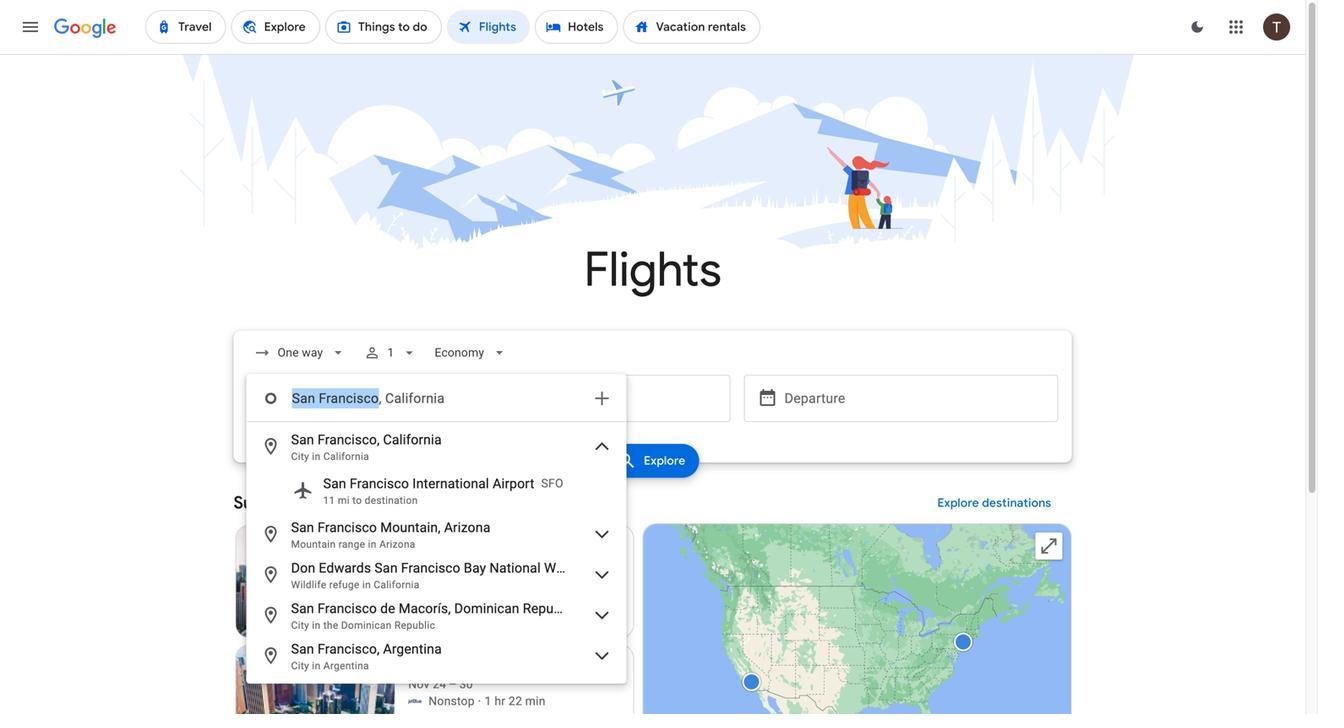 Task type: describe. For each thing, give the bounding box(es) containing it.
dec
[[408, 558, 429, 572]]

in inside san francisco mountain, arizona mountain range in arizona
[[368, 539, 377, 551]]

suggested
[[234, 493, 318, 514]]

explore for explore
[[644, 454, 685, 469]]

new
[[408, 540, 437, 557]]

francisco for de
[[318, 601, 377, 617]]

toggle nearby airports for san francisco, california image
[[592, 437, 612, 457]]

san for de
[[291, 601, 314, 617]]

0 horizontal spatial argentina
[[323, 661, 369, 673]]

macorís,
[[399, 601, 451, 617]]

new york dec 3 – 9
[[408, 540, 468, 572]]

explore destinations
[[938, 496, 1052, 511]]

‌, california
[[379, 391, 445, 407]]

suggested trips from san francisco region
[[234, 483, 1072, 715]]

mountain
[[291, 539, 336, 551]]

san for international
[[323, 476, 346, 492]]

california right refuge, in the left bottom of the page
[[642, 561, 701, 577]]

11
[[323, 495, 335, 507]]

3 – 9
[[432, 558, 459, 572]]

san for california
[[291, 432, 314, 448]]

1 for 1
[[387, 346, 394, 360]]

Where else? text field
[[291, 379, 582, 419]]

origin, select multiple airports image
[[592, 389, 612, 409]]

flights
[[584, 240, 722, 300]]

don
[[291, 561, 315, 577]]

toggle nearby airports for don edwards san francisco bay national wildlife refuge, california image
[[592, 565, 612, 586]]

min for 8 hr 51 min
[[513, 575, 533, 589]]

san francisco, argentina option
[[247, 636, 626, 677]]

california right ‌,
[[385, 391, 445, 407]]

176 US dollars text field
[[595, 613, 620, 628]]

1 for 1 hr 22 min
[[485, 695, 492, 709]]

$176
[[595, 613, 620, 628]]

san inside region
[[403, 493, 432, 514]]

san francisco de macorís, dominican republic option
[[247, 596, 626, 636]]

san francisco international airport sfo 11 mi to destination
[[323, 476, 564, 507]]

nov
[[408, 678, 430, 692]]

0 horizontal spatial wildlife
[[291, 580, 326, 592]]

nov 24 – 30
[[408, 678, 473, 692]]

don edwards san francisco bay national wildlife refuge, california option
[[247, 555, 701, 596]]

york
[[439, 540, 468, 557]]

toggle nearby airports for san francisco, argentina image
[[592, 646, 612, 667]]

Departure text field
[[785, 376, 1045, 422]]

san francisco mountain, arizona option
[[247, 515, 626, 555]]

explore button
[[607, 445, 699, 478]]

0 horizontal spatial dominican
[[341, 620, 392, 632]]

california up de
[[374, 580, 420, 592]]

51
[[496, 575, 510, 589]]

refuge,
[[593, 561, 638, 577]]

24 – 30
[[433, 678, 473, 692]]

frontier and spirit image
[[408, 576, 422, 589]]

0 horizontal spatial arizona
[[379, 539, 416, 551]]

mi
[[338, 495, 350, 507]]

francisco inside region
[[436, 493, 512, 514]]

francisco for mountain,
[[318, 520, 377, 536]]

francisco for international
[[350, 476, 409, 492]]

enter your origin dialog
[[246, 374, 701, 685]]

explore for explore destinations
[[938, 496, 979, 511]]

in inside don edwards san francisco bay national wildlife refuge, california wildlife refuge in california
[[362, 580, 371, 592]]

toggle nearby airports for san francisco de macorís, dominican republic image
[[592, 606, 612, 626]]

san francisco mountain, arizona mountain range in arizona
[[291, 520, 491, 551]]

san francisco, california city in california
[[291, 432, 442, 463]]



Task type: vqa. For each thing, say whether or not it's contained in the screenshot.
the hr
yes



Task type: locate. For each thing, give the bounding box(es) containing it.
francisco, inside the san francisco, california city in california
[[318, 432, 380, 448]]

0 vertical spatial dominican
[[454, 601, 519, 617]]

san francisco, california option
[[247, 427, 626, 467]]

explore
[[644, 454, 685, 469], [938, 496, 979, 511]]

1 vertical spatial wildlife
[[291, 580, 326, 592]]

francisco, for california
[[318, 432, 380, 448]]

san inside san francisco international airport sfo 11 mi to destination
[[323, 476, 346, 492]]

1 vertical spatial explore
[[938, 496, 979, 511]]

0 vertical spatial city
[[291, 451, 309, 463]]

san francisco international airport (sfo) option
[[247, 467, 626, 515]]

1 vertical spatial hr
[[495, 695, 506, 709]]

california down ‌, california
[[383, 432, 442, 448]]

francisco inside san francisco de macorís, dominican republic city in the dominican republic
[[318, 601, 377, 617]]

0 vertical spatial min
[[513, 575, 533, 589]]

republic
[[523, 601, 575, 617], [395, 620, 435, 632]]

city inside san francisco, argentina city in argentina
[[291, 661, 309, 673]]

city for san francisco, california
[[291, 451, 309, 463]]

san inside san francisco mountain, arizona mountain range in arizona
[[291, 520, 314, 536]]

0 vertical spatial republic
[[523, 601, 575, 617]]

1 vertical spatial francisco,
[[318, 642, 380, 658]]

dominican down 8
[[454, 601, 519, 617]]

hr for 22
[[495, 695, 506, 709]]

0 vertical spatial arizona
[[444, 520, 491, 536]]

destination
[[365, 495, 418, 507]]

1 vertical spatial dominican
[[341, 620, 392, 632]]

arizona down mountain,
[[379, 539, 416, 551]]

francisco
[[350, 476, 409, 492], [436, 493, 512, 514], [318, 520, 377, 536], [401, 561, 460, 577], [318, 601, 377, 617]]

1 vertical spatial argentina
[[323, 661, 369, 673]]

range
[[339, 539, 365, 551]]

hr left 22
[[495, 695, 506, 709]]

list box containing san francisco, california
[[247, 423, 701, 684]]

explore right toggle nearby airports for san francisco, california icon
[[644, 454, 685, 469]]

san inside don edwards san francisco bay national wildlife refuge, california wildlife refuge in california
[[375, 561, 398, 577]]

francisco,
[[318, 432, 380, 448], [318, 642, 380, 658]]

suggested trips from san francisco
[[234, 493, 512, 514]]

1 horizontal spatial dominican
[[454, 601, 519, 617]]

8
[[472, 575, 479, 589]]

list box inside enter your origin dialog
[[247, 423, 701, 684]]

francisco, down the the in the left bottom of the page
[[318, 642, 380, 658]]

 image
[[478, 694, 481, 711]]

2 city from the top
[[291, 620, 309, 632]]

0 horizontal spatial republic
[[395, 620, 435, 632]]

min right 22
[[525, 695, 546, 709]]

francisco, for argentina
[[318, 642, 380, 658]]

san inside san francisco, argentina city in argentina
[[291, 642, 314, 658]]

bay
[[464, 561, 486, 577]]

city inside san francisco de macorís, dominican republic city in the dominican republic
[[291, 620, 309, 632]]

the
[[323, 620, 338, 632]]

san inside the san francisco, california city in california
[[291, 432, 314, 448]]

sfo
[[541, 477, 564, 491]]

22
[[509, 695, 522, 709]]

arizona up york at the left bottom
[[444, 520, 491, 536]]

1 inside suggested trips from san francisco region
[[485, 695, 492, 709]]

explore inside button
[[938, 496, 979, 511]]

argentina down the the in the left bottom of the page
[[323, 661, 369, 673]]

to
[[353, 495, 362, 507]]

1 francisco, from the top
[[318, 432, 380, 448]]

1 inside 1 popup button
[[387, 346, 394, 360]]

francisco down the international
[[436, 493, 512, 514]]

in inside the san francisco, california city in california
[[312, 451, 321, 463]]

1 horizontal spatial argentina
[[383, 642, 442, 658]]

explore destinations button
[[918, 483, 1072, 524]]

san francisco de macorís, dominican republic city in the dominican republic
[[291, 601, 575, 632]]

wildlife down don
[[291, 580, 326, 592]]

1 vertical spatial arizona
[[379, 539, 416, 551]]

min for 1 hr 22 min
[[525, 695, 546, 709]]

1 vertical spatial min
[[525, 695, 546, 709]]

francisco, down ‌,
[[318, 432, 380, 448]]

0 vertical spatial argentina
[[383, 642, 442, 658]]

edwards
[[319, 561, 371, 577]]

airport
[[493, 476, 535, 492]]

explore inside button
[[644, 454, 685, 469]]

francisco inside san francisco international airport sfo 11 mi to destination
[[350, 476, 409, 492]]

san
[[291, 432, 314, 448], [323, 476, 346, 492], [403, 493, 432, 514], [291, 520, 314, 536], [375, 561, 398, 577], [291, 601, 314, 617], [291, 642, 314, 658]]

0 horizontal spatial 1
[[387, 346, 394, 360]]

in
[[312, 451, 321, 463], [368, 539, 377, 551], [362, 580, 371, 592], [312, 620, 321, 632], [312, 661, 321, 673]]

francisco inside san francisco mountain, arizona mountain range in arizona
[[318, 520, 377, 536]]

1 city from the top
[[291, 451, 309, 463]]

0 horizontal spatial explore
[[644, 454, 685, 469]]

1 vertical spatial city
[[291, 620, 309, 632]]

san inside san francisco de macorís, dominican republic city in the dominican republic
[[291, 601, 314, 617]]

Flight search field
[[220, 331, 1086, 685]]

mountain,
[[380, 520, 441, 536]]

change appearance image
[[1177, 7, 1218, 47]]

argentina up nov
[[383, 642, 442, 658]]

1 horizontal spatial 1
[[485, 695, 492, 709]]

san for mountain,
[[291, 520, 314, 536]]

1
[[387, 346, 394, 360], [485, 695, 492, 709]]

1 horizontal spatial republic
[[523, 601, 575, 617]]

republic down macorís,
[[395, 620, 435, 632]]

min
[[513, 575, 533, 589], [525, 695, 546, 709]]

1 left 22
[[485, 695, 492, 709]]

explore left destinations
[[938, 496, 979, 511]]

francisco down new
[[401, 561, 460, 577]]

trips
[[322, 493, 358, 514]]

0 vertical spatial 1
[[387, 346, 394, 360]]

wildlife
[[544, 561, 589, 577], [291, 580, 326, 592]]

list box
[[247, 423, 701, 684]]

jetblue image
[[408, 696, 422, 709]]

toggle nearby airports for san francisco mountain, arizona image
[[592, 525, 612, 545]]

2 francisco, from the top
[[318, 642, 380, 658]]

0 vertical spatial wildlife
[[544, 561, 589, 577]]

nonstop
[[429, 695, 475, 709]]

1 up ‌, california
[[387, 346, 394, 360]]

in inside san francisco de macorís, dominican republic city in the dominican republic
[[312, 620, 321, 632]]

1 horizontal spatial hr
[[495, 695, 506, 709]]

0 vertical spatial hr
[[482, 575, 493, 589]]

1 hr 22 min
[[485, 695, 546, 709]]

international
[[413, 476, 489, 492]]

francisco up the from
[[350, 476, 409, 492]]

francisco inside don edwards san francisco bay national wildlife refuge, california wildlife refuge in california
[[401, 561, 460, 577]]

1 vertical spatial 1
[[485, 695, 492, 709]]

min right 51
[[513, 575, 533, 589]]

national
[[490, 561, 541, 577]]

hr for 51
[[482, 575, 493, 589]]

1 vertical spatial republic
[[395, 620, 435, 632]]

from
[[361, 493, 400, 514]]

de
[[380, 601, 395, 617]]

0 vertical spatial francisco,
[[318, 432, 380, 448]]

francisco up range
[[318, 520, 377, 536]]

hr right 8
[[482, 575, 493, 589]]

dominican down de
[[341, 620, 392, 632]]

main menu image
[[20, 17, 41, 37]]

None field
[[247, 338, 354, 368], [428, 338, 515, 368], [247, 338, 354, 368], [428, 338, 515, 368]]

refuge
[[329, 580, 360, 592]]

city
[[291, 451, 309, 463], [291, 620, 309, 632], [291, 661, 309, 673]]

‌,
[[379, 391, 382, 407]]

1 horizontal spatial explore
[[938, 496, 979, 511]]

3 city from the top
[[291, 661, 309, 673]]

san for argentina
[[291, 642, 314, 658]]

0 vertical spatial explore
[[644, 454, 685, 469]]

1 button
[[357, 333, 425, 374]]

california up mi
[[323, 451, 369, 463]]

republic down national
[[523, 601, 575, 617]]

francisco, inside san francisco, argentina city in argentina
[[318, 642, 380, 658]]

1 horizontal spatial wildlife
[[544, 561, 589, 577]]

francisco up the the in the left bottom of the page
[[318, 601, 377, 617]]

0 horizontal spatial hr
[[482, 575, 493, 589]]

1 horizontal spatial arizona
[[444, 520, 491, 536]]

city inside the san francisco, california city in california
[[291, 451, 309, 463]]

dominican
[[454, 601, 519, 617], [341, 620, 392, 632]]

san francisco, argentina city in argentina
[[291, 642, 442, 673]]

2 vertical spatial city
[[291, 661, 309, 673]]

city for san francisco, argentina
[[291, 661, 309, 673]]

destinations
[[982, 496, 1052, 511]]

argentina
[[383, 642, 442, 658], [323, 661, 369, 673]]

wildlife left toggle nearby airports for don edwards san francisco bay national wildlife refuge, california image at the left
[[544, 561, 589, 577]]

don edwards san francisco bay national wildlife refuge, california wildlife refuge in california
[[291, 561, 701, 592]]

in inside san francisco, argentina city in argentina
[[312, 661, 321, 673]]

8 hr 51 min
[[472, 575, 533, 589]]

hr
[[482, 575, 493, 589], [495, 695, 506, 709]]

california
[[385, 391, 445, 407], [383, 432, 442, 448], [323, 451, 369, 463], [642, 561, 701, 577], [374, 580, 420, 592]]

arizona
[[444, 520, 491, 536], [379, 539, 416, 551]]



